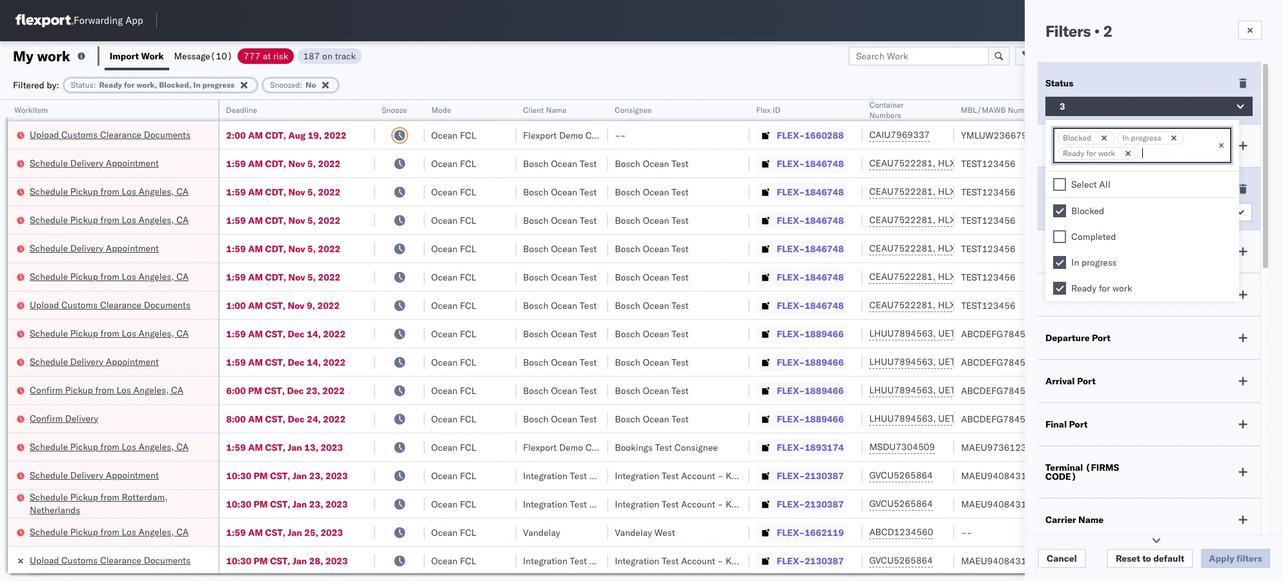Task type: vqa. For each thing, say whether or not it's contained in the screenshot.


Task type: locate. For each thing, give the bounding box(es) containing it.
0 vertical spatial lagerfeld
[[745, 470, 783, 482]]

1 1:59 am cdt, nov 5, 2022 from the top
[[226, 158, 341, 170]]

2 vertical spatial flex-2130387
[[777, 556, 844, 567]]

1 vertical spatial in progress
[[1071, 257, 1117, 269]]

integration up "vandelay west"
[[615, 499, 659, 511]]

cst, up '10:30 pm cst, jan 28, 2023'
[[265, 527, 286, 539]]

cst, down 1:00 am cst, nov 9, 2022
[[265, 328, 286, 340]]

1 flex- from the top
[[777, 129, 805, 141]]

schedule delivery appointment for 1:59 am cdt, nov 5, 2022
[[30, 243, 159, 254]]

5 schedule pickup from los angeles, ca from the top
[[30, 441, 189, 453]]

1 schedule pickup from los angeles, ca from the top
[[30, 186, 189, 197]]

client name inside 'client name' button
[[523, 105, 567, 115]]

1 vertical spatial upload customs clearance documents link
[[30, 299, 191, 312]]

no down select
[[1060, 207, 1072, 218]]

integration test account - karl lagerfeld up west
[[615, 499, 783, 511]]

0 vertical spatial confirm
[[30, 385, 63, 396]]

integration test account - karl lagerfeld for schedule delivery appointment
[[615, 470, 783, 482]]

1 vertical spatial documents
[[144, 299, 191, 311]]

1 horizontal spatial in
[[1071, 257, 1079, 269]]

10:30 pm cst, jan 23, 2023 for schedule delivery appointment
[[226, 470, 348, 482]]

1 vertical spatial client
[[1046, 289, 1072, 301]]

25,
[[304, 527, 318, 539]]

6 cdt, from the top
[[265, 272, 286, 283]]

0 vertical spatial upload customs clearance documents link
[[30, 128, 191, 141]]

flexport demo consignee
[[523, 129, 629, 141], [523, 442, 629, 454]]

clearance for 1:00 am cst, nov 9, 2022
[[100, 299, 141, 311]]

demo for -
[[559, 129, 583, 141]]

15 ocean fcl from the top
[[431, 527, 476, 539]]

14, for schedule delivery appointment
[[307, 357, 321, 368]]

workitem button
[[8, 103, 206, 116]]

snooze
[[382, 105, 407, 115]]

ceau7522281, hlxu6269489, hlxu8034992 for 1:00 am cst, nov 9, 2022's upload customs clearance documents link
[[869, 300, 1070, 311]]

ymluw236679313
[[961, 129, 1044, 141]]

3 customs from the top
[[61, 555, 98, 567]]

in progress down operator
[[1122, 133, 1161, 143]]

3 ocean fcl from the top
[[431, 186, 476, 198]]

numbers down container
[[869, 110, 901, 120]]

resize handle column header for consignee
[[734, 100, 750, 582]]

ready up departure port
[[1071, 283, 1097, 294]]

integration test account - karl lagerfeld down bookings test consignee
[[615, 470, 783, 482]]

cst, down 1:59 am cst, jan 13, 2023
[[270, 470, 290, 482]]

2 1846748 from the top
[[805, 186, 844, 198]]

2 vertical spatial work
[[1113, 283, 1132, 294]]

for inside list box
[[1099, 283, 1110, 294]]

2 1:59 am cst, dec 14, 2022 from the top
[[226, 357, 346, 368]]

1 vertical spatial --
[[961, 527, 972, 539]]

•
[[1094, 21, 1100, 41]]

jan left 13,
[[288, 442, 302, 454]]

1 schedule delivery appointment from the top
[[30, 157, 159, 169]]

by:
[[47, 79, 59, 91]]

0 vertical spatial flex-2130387
[[777, 470, 844, 482]]

schedule pickup from los angeles, ca link for 1:59 am cst, dec 14, 2022
[[30, 327, 189, 340]]

appointment for 1:59 am cdt, nov 5, 2022
[[106, 243, 159, 254]]

14, up 6:00 pm cst, dec 23, 2022
[[307, 357, 321, 368]]

2 ceau7522281, from the top
[[869, 186, 936, 198]]

list box
[[1046, 172, 1239, 302]]

cst, up 8:00 am cst, dec 24, 2022
[[264, 385, 285, 397]]

1:59
[[226, 158, 246, 170], [226, 186, 246, 198], [226, 215, 246, 226], [226, 243, 246, 255], [226, 272, 246, 283], [226, 328, 246, 340], [226, 357, 246, 368], [226, 442, 246, 454], [226, 527, 246, 539]]

23,
[[306, 385, 320, 397], [309, 470, 323, 482], [309, 499, 323, 511]]

1 demo from the top
[[559, 129, 583, 141]]

1:59 am cdt, nov 5, 2022
[[226, 158, 341, 170], [226, 186, 341, 198], [226, 215, 341, 226], [226, 243, 341, 255], [226, 272, 341, 283]]

0 horizontal spatial progress
[[202, 80, 235, 89]]

upload customs clearance documents link for 1:00 am cst, nov 9, 2022
[[30, 299, 191, 312]]

1 vertical spatial for
[[1087, 149, 1096, 158]]

0 vertical spatial in progress
[[1122, 133, 1161, 143]]

:
[[93, 80, 96, 89], [300, 80, 302, 89]]

9 resize handle column header from the left
[[1116, 100, 1131, 582]]

snoozed left all
[[1046, 183, 1082, 195]]

angeles, for second schedule pickup from los angeles, ca 'link' from the top of the page
[[139, 214, 174, 226]]

integration test account - karl lagerfeld
[[615, 470, 783, 482], [615, 499, 783, 511], [615, 556, 783, 567]]

integration down "vandelay west"
[[615, 556, 659, 567]]

3 maeu9408431 from the top
[[961, 556, 1027, 567]]

4 lhuu7894563, from the top
[[869, 413, 936, 425]]

1 vertical spatial mode
[[1046, 246, 1070, 258]]

6 test123456 from the top
[[961, 300, 1016, 312]]

ceau7522281, hlxu6269489, hlxu8034992
[[869, 158, 1070, 169], [869, 186, 1070, 198], [869, 214, 1070, 226], [869, 243, 1070, 254], [869, 271, 1070, 283], [869, 300, 1070, 311]]

1 vertical spatial ready
[[1063, 149, 1085, 158]]

gvcu5265864 up the "abcd1234560"
[[869, 499, 933, 510]]

5 flex-1846748 from the top
[[777, 272, 844, 283]]

1 flexport demo consignee from the top
[[523, 129, 629, 141]]

clearance for 2:00 am cdt, aug 19, 2022
[[100, 129, 141, 140]]

1:59 am cst, dec 14, 2022 up 6:00 pm cst, dec 23, 2022
[[226, 357, 346, 368]]

numbers up ymluw236679313
[[1008, 105, 1040, 115]]

schedule pickup from los angeles, ca link
[[30, 185, 189, 198], [30, 213, 189, 226], [30, 270, 189, 283], [30, 327, 189, 340], [30, 441, 189, 454], [30, 526, 189, 539]]

3 flex- from the top
[[777, 186, 805, 198]]

numbers inside container numbers
[[869, 110, 901, 120]]

dec
[[288, 328, 305, 340], [288, 357, 305, 368], [287, 385, 304, 397], [288, 414, 305, 425]]

2 karl from the top
[[726, 499, 742, 511]]

1 vertical spatial snoozed
[[1046, 183, 1082, 195]]

jawla for schedule delivery appointment
[[1169, 158, 1192, 170]]

port for final port
[[1069, 419, 1088, 431]]

1 vertical spatial in
[[1122, 133, 1129, 143]]

progress down operator
[[1131, 133, 1161, 143]]

work,
[[136, 80, 157, 89]]

status for status : ready for work, blocked, in progress
[[71, 80, 93, 89]]

upload customs clearance documents button
[[30, 128, 191, 142], [30, 299, 191, 313]]

2 vertical spatial karl
[[726, 556, 742, 567]]

2 upload customs clearance documents button from the top
[[30, 299, 191, 313]]

4 resize handle column header from the left
[[501, 100, 517, 582]]

1 horizontal spatial snoozed
[[1046, 183, 1082, 195]]

flexport. image
[[15, 14, 74, 27]]

10 ocean fcl from the top
[[431, 385, 476, 397]]

maeu9408431 for schedule delivery appointment
[[961, 470, 1027, 482]]

1 vertical spatial blocked
[[1071, 205, 1105, 217]]

2 vertical spatial lagerfeld
[[745, 556, 783, 567]]

departure
[[1046, 333, 1090, 344]]

appointment
[[106, 157, 159, 169], [106, 243, 159, 254], [106, 356, 159, 368], [106, 470, 159, 481]]

8:00
[[226, 414, 246, 425]]

code)
[[1046, 471, 1077, 483]]

1 vertical spatial confirm
[[30, 413, 63, 425]]

2 horizontal spatial for
[[1099, 283, 1110, 294]]

1 vertical spatial karl
[[726, 499, 742, 511]]

flex-1660288
[[777, 129, 844, 141]]

flexport demo consignee for --
[[523, 129, 629, 141]]

1 vertical spatial jawla
[[1169, 158, 1192, 170]]

1 vertical spatial lagerfeld
[[745, 499, 783, 511]]

jan for schedule pickup from los angeles, ca 'link' corresponding to 1:59 am cst, jan 25, 2023
[[288, 527, 302, 539]]

1 jawla from the top
[[1169, 129, 1192, 141]]

ceau7522281,
[[869, 158, 936, 169], [869, 186, 936, 198], [869, 214, 936, 226], [869, 243, 936, 254], [869, 271, 936, 283], [869, 300, 936, 311]]

1 clearance from the top
[[100, 129, 141, 140]]

flex-2130387 down flex-1662119
[[777, 556, 844, 567]]

11 resize handle column header from the left
[[1250, 100, 1266, 582]]

schedule delivery appointment button for 1:59 am cdt, nov 5, 2022
[[30, 242, 159, 256]]

1 flexport from the top
[[523, 129, 557, 141]]

lagerfeld for schedule delivery appointment
[[745, 470, 783, 482]]

2 vertical spatial maeu9408431
[[961, 556, 1027, 567]]

port for arrival port
[[1077, 376, 1096, 387]]

schedule inside schedule pickup from rotterdam, netherlands
[[30, 492, 68, 503]]

for left work,
[[124, 80, 135, 89]]

status right by:
[[71, 80, 93, 89]]

angeles, for schedule pickup from los angeles, ca 'link' corresponding to 1:59 am cst, jan 25, 2023
[[139, 527, 174, 538]]

test123456
[[961, 158, 1016, 170], [961, 186, 1016, 198], [961, 215, 1016, 226], [961, 243, 1016, 255], [961, 272, 1016, 283], [961, 300, 1016, 312]]

container numbers button
[[863, 98, 942, 121]]

flex-2130387 button
[[756, 467, 847, 485], [756, 467, 847, 485], [756, 496, 847, 514], [756, 496, 847, 514], [756, 552, 847, 571], [756, 552, 847, 571]]

2 vertical spatial integration test account - karl lagerfeld
[[615, 556, 783, 567]]

2 vertical spatial integration
[[615, 556, 659, 567]]

lhuu7894563,
[[869, 328, 936, 340], [869, 356, 936, 368], [869, 385, 936, 397], [869, 413, 936, 425]]

1 vertical spatial account
[[681, 499, 715, 511]]

delivery for 1:59 am cdt, nov 5, 2022
[[70, 243, 103, 254]]

schedule delivery appointment button
[[30, 157, 159, 171], [30, 242, 159, 256], [30, 356, 159, 370], [30, 469, 159, 483]]

in progress down completed
[[1071, 257, 1117, 269]]

3
[[1060, 101, 1065, 112]]

23, down 13,
[[309, 470, 323, 482]]

gvcu5265864 for schedule delivery appointment
[[869, 470, 933, 482]]

3 ceau7522281, from the top
[[869, 214, 936, 226]]

risk right the at
[[1058, 140, 1074, 152]]

select all
[[1071, 179, 1110, 191]]

flex-1660288 button
[[756, 126, 847, 144], [756, 126, 847, 144]]

1 vertical spatial customs
[[61, 299, 98, 311]]

netherlands
[[30, 505, 80, 516]]

-
[[615, 129, 621, 141], [621, 129, 626, 141], [718, 470, 723, 482], [1200, 470, 1205, 482], [718, 499, 723, 511], [961, 527, 967, 539], [967, 527, 972, 539], [718, 556, 723, 567]]

integration test account - karl lagerfeld down west
[[615, 556, 783, 567]]

: up workitem button
[[93, 80, 96, 89]]

1:59 am cst, dec 14, 2022 for schedule delivery appointment
[[226, 357, 346, 368]]

1 gvcu5265864 from the top
[[869, 470, 933, 482]]

5 1:59 from the top
[[226, 272, 246, 283]]

schedule pickup from los angeles, ca
[[30, 186, 189, 197], [30, 214, 189, 226], [30, 271, 189, 283], [30, 328, 189, 339], [30, 441, 189, 453], [30, 527, 189, 538]]

1:59 am cst, jan 13, 2023
[[226, 442, 343, 454]]

port right departure
[[1092, 333, 1111, 344]]

upload customs clearance documents link for 2:00 am cdt, aug 19, 2022
[[30, 128, 191, 141]]

gaurav jawla
[[1138, 129, 1192, 141], [1138, 158, 1192, 170], [1138, 186, 1192, 198]]

2 flex-1846748 from the top
[[777, 186, 844, 198]]

1 horizontal spatial vandelay
[[615, 527, 652, 539]]

2 14, from the top
[[307, 357, 321, 368]]

2130387 up 1662119
[[805, 499, 844, 511]]

work up all
[[1098, 149, 1115, 158]]

for
[[124, 80, 135, 89], [1087, 149, 1096, 158], [1099, 283, 1110, 294]]

gvcu5265864 down msdu7304509
[[869, 470, 933, 482]]

schedule pickup from los angeles, ca button for 1:59 am cst, jan 25, 2023
[[30, 526, 189, 540]]

ready for work up select all
[[1063, 149, 1115, 158]]

filtered
[[13, 79, 44, 91]]

0 vertical spatial progress
[[202, 80, 235, 89]]

0 horizontal spatial :
[[93, 80, 96, 89]]

1 horizontal spatial no
[[1060, 207, 1072, 218]]

mode inside button
[[431, 105, 451, 115]]

6 am from the top
[[248, 272, 263, 283]]

vandelay for vandelay west
[[615, 527, 652, 539]]

1 2130387 from the top
[[805, 470, 844, 482]]

0 horizontal spatial status
[[71, 80, 93, 89]]

ready right the at
[[1063, 149, 1085, 158]]

0 vertical spatial customs
[[61, 129, 98, 140]]

cdt, for second schedule pickup from los angeles, ca 'link' from the top of the page
[[265, 215, 286, 226]]

ceau7522281, hlxu6269489, hlxu8034992 for second schedule pickup from los angeles, ca 'link' from the top of the page
[[869, 214, 1070, 226]]

confirm inside button
[[30, 413, 63, 425]]

2 vertical spatial ready
[[1071, 283, 1097, 294]]

ready for work down completed
[[1071, 283, 1132, 294]]

flex
[[756, 105, 771, 115]]

lagerfeld down flex-1893174
[[745, 470, 783, 482]]

delivery for 10:30 pm cst, jan 23, 2023
[[70, 470, 103, 481]]

resize handle column header for client name
[[593, 100, 608, 582]]

2023 right 25,
[[321, 527, 343, 539]]

5 hlxu8034992 from the top
[[1006, 271, 1070, 283]]

2 account from the top
[[681, 499, 715, 511]]

0 vertical spatial mode
[[431, 105, 451, 115]]

jan left 25,
[[288, 527, 302, 539]]

0 vertical spatial clearance
[[100, 129, 141, 140]]

los
[[122, 186, 136, 197], [122, 214, 136, 226], [122, 271, 136, 283], [122, 328, 136, 339], [117, 385, 131, 396], [122, 441, 136, 453], [122, 527, 136, 538]]

1 vertical spatial demo
[[559, 442, 583, 454]]

2 vertical spatial port
[[1069, 419, 1088, 431]]

3 schedule pickup from los angeles, ca from the top
[[30, 271, 189, 283]]

2 vertical spatial customs
[[61, 555, 98, 567]]

integration down "bookings"
[[615, 470, 659, 482]]

8 schedule from the top
[[30, 441, 68, 453]]

pickup for the schedule pickup from rotterdam, netherlands link
[[70, 492, 98, 503]]

integration test account - karl lagerfeld for schedule pickup from rotterdam, netherlands
[[615, 499, 783, 511]]

1 horizontal spatial client
[[1046, 289, 1072, 301]]

6 schedule pickup from los angeles, ca link from the top
[[30, 526, 189, 539]]

status up the 3
[[1046, 77, 1074, 89]]

2 integration test account - karl lagerfeld from the top
[[615, 499, 783, 511]]

1 vertical spatial 23,
[[309, 470, 323, 482]]

1 schedule pickup from los angeles, ca link from the top
[[30, 185, 189, 198]]

pickup for schedule pickup from los angeles, ca 'link' related to 1:59 am cdt, nov 5, 2022
[[70, 186, 98, 197]]

14, down 9,
[[307, 328, 321, 340]]

5 am from the top
[[248, 243, 263, 255]]

2 hlxu8034992 from the top
[[1006, 186, 1070, 198]]

jaehyung choi - test origin agent
[[1138, 470, 1278, 482]]

test
[[580, 158, 597, 170], [672, 158, 689, 170], [580, 186, 597, 198], [672, 186, 689, 198], [580, 215, 597, 226], [672, 215, 689, 226], [580, 243, 597, 255], [672, 243, 689, 255], [580, 272, 597, 283], [672, 272, 689, 283], [580, 300, 597, 312], [672, 300, 689, 312], [580, 328, 597, 340], [672, 328, 689, 340], [580, 357, 597, 368], [672, 357, 689, 368], [580, 385, 597, 397], [672, 385, 689, 397], [580, 414, 597, 425], [672, 414, 689, 425], [655, 442, 672, 454], [662, 470, 679, 482], [1208, 470, 1225, 482], [662, 499, 679, 511], [662, 556, 679, 567]]

2 test123456 from the top
[[961, 186, 1016, 198]]

delivery
[[70, 157, 103, 169], [70, 243, 103, 254], [70, 356, 103, 368], [65, 413, 98, 425], [70, 470, 103, 481]]

confirm for confirm delivery
[[30, 413, 63, 425]]

0 horizontal spatial in
[[193, 80, 200, 89]]

in down completed
[[1071, 257, 1079, 269]]

0 vertical spatial 10:30
[[226, 470, 251, 482]]

cst, down 8:00 am cst, dec 24, 2022
[[265, 442, 286, 454]]

numbers inside mbl/mawb numbers button
[[1008, 105, 1040, 115]]

0 vertical spatial client
[[523, 105, 544, 115]]

2 lagerfeld from the top
[[745, 499, 783, 511]]

1 horizontal spatial progress
[[1082, 257, 1117, 269]]

1846748
[[805, 158, 844, 170], [805, 186, 844, 198], [805, 215, 844, 226], [805, 243, 844, 255], [805, 272, 844, 283], [805, 300, 844, 312]]

los inside button
[[117, 385, 131, 396]]

0 horizontal spatial mode
[[431, 105, 451, 115]]

flex-1889466 button
[[756, 325, 847, 343], [756, 325, 847, 343], [756, 354, 847, 372], [756, 354, 847, 372], [756, 382, 847, 400], [756, 382, 847, 400], [756, 410, 847, 428], [756, 410, 847, 428]]

flexport demo consignee for bookings test consignee
[[523, 442, 629, 454]]

9 1:59 from the top
[[226, 527, 246, 539]]

777
[[244, 50, 260, 62]]

schedule pickup from los angeles, ca link for 1:59 am cdt, nov 5, 2022
[[30, 185, 189, 198]]

2 vertical spatial upload
[[30, 555, 59, 567]]

port
[[1092, 333, 1111, 344], [1077, 376, 1096, 387], [1069, 419, 1088, 431]]

work
[[37, 47, 70, 65], [1098, 149, 1115, 158], [1113, 283, 1132, 294]]

2 vertical spatial gaurav
[[1138, 186, 1167, 198]]

2 horizontal spatial progress
[[1131, 133, 1161, 143]]

12 fcl from the top
[[460, 442, 476, 454]]

7 fcl from the top
[[460, 300, 476, 312]]

10:30 pm cst, jan 23, 2023
[[226, 470, 348, 482], [226, 499, 348, 511]]

2 fcl from the top
[[460, 158, 476, 170]]

gvcu5265864
[[869, 470, 933, 482], [869, 499, 933, 510], [869, 555, 933, 567]]

2 vertical spatial 2130387
[[805, 556, 844, 567]]

gaurav
[[1138, 129, 1167, 141], [1138, 158, 1167, 170], [1138, 186, 1167, 198]]

1 lhuu7894563, uetu5238478 from the top
[[869, 328, 1001, 340]]

ready
[[99, 80, 122, 89], [1063, 149, 1085, 158], [1071, 283, 1097, 294]]

0 horizontal spatial for
[[124, 80, 135, 89]]

gvcu5265864 down the "abcd1234560"
[[869, 555, 933, 567]]

cst, left 9,
[[265, 300, 286, 312]]

1 vertical spatial gaurav
[[1138, 158, 1167, 170]]

1 documents from the top
[[144, 129, 191, 140]]

5 1846748 from the top
[[805, 272, 844, 283]]

ceau7522281, hlxu6269489, hlxu8034992 for 1st the schedule delivery appointment "link" from the top of the page
[[869, 158, 1070, 169]]

resize handle column header
[[203, 100, 218, 582], [360, 100, 375, 582], [409, 100, 425, 582], [501, 100, 517, 582], [593, 100, 608, 582], [734, 100, 750, 582], [847, 100, 863, 582], [939, 100, 955, 582], [1116, 100, 1131, 582], [1208, 100, 1223, 582], [1250, 100, 1266, 582]]

confirm for confirm pickup from los angeles, ca
[[30, 385, 63, 396]]

1 vertical spatial ready for work
[[1071, 283, 1132, 294]]

bookings test consignee
[[615, 442, 718, 454]]

customs for 1:00 am cst, nov 9, 2022
[[61, 299, 98, 311]]

2 customs from the top
[[61, 299, 98, 311]]

schedule
[[30, 157, 68, 169], [30, 186, 68, 197], [30, 214, 68, 226], [30, 243, 68, 254], [30, 271, 68, 283], [30, 328, 68, 339], [30, 356, 68, 368], [30, 441, 68, 453], [30, 470, 68, 481], [30, 492, 68, 503], [30, 527, 68, 538]]

1 vertical spatial maeu9408431
[[961, 499, 1027, 511]]

resize handle column header for container numbers
[[939, 100, 955, 582]]

1 horizontal spatial status
[[1046, 77, 1074, 89]]

account for schedule delivery appointment
[[681, 470, 715, 482]]

angeles, inside button
[[133, 385, 169, 396]]

1 abcdefg78456546 from the top
[[961, 328, 1048, 340]]

1:59 am cst, dec 14, 2022 for schedule pickup from los angeles, ca
[[226, 328, 346, 340]]

None checkbox
[[1053, 178, 1066, 191], [1053, 205, 1066, 218], [1053, 231, 1066, 243], [1053, 256, 1066, 269], [1053, 282, 1066, 295], [1053, 178, 1066, 191], [1053, 205, 1066, 218], [1053, 231, 1066, 243], [1053, 256, 1066, 269], [1053, 282, 1066, 295]]

13 flex- from the top
[[777, 470, 805, 482]]

6:00 pm cst, dec 23, 2022
[[226, 385, 345, 397]]

risk right at
[[273, 50, 288, 62]]

in right blocked,
[[193, 80, 200, 89]]

10:30 pm cst, jan 23, 2023 for schedule pickup from rotterdam, netherlands
[[226, 499, 348, 511]]

0 vertical spatial upload
[[30, 129, 59, 140]]

pickup for second schedule pickup from los angeles, ca 'link' from the top of the page
[[70, 214, 98, 226]]

--
[[615, 129, 626, 141], [961, 527, 972, 539]]

0 vertical spatial integration
[[615, 470, 659, 482]]

client name button
[[517, 103, 596, 116]]

name
[[546, 105, 567, 115], [1074, 289, 1099, 301], [1079, 515, 1104, 526]]

completed
[[1071, 231, 1116, 243]]

confirm delivery
[[30, 413, 98, 425]]

0 vertical spatial 23,
[[306, 385, 320, 397]]

0 vertical spatial for
[[124, 80, 135, 89]]

1 vertical spatial 14,
[[307, 357, 321, 368]]

vandelay for vandelay
[[523, 527, 560, 539]]

2 vertical spatial gaurav jawla
[[1138, 186, 1192, 198]]

2 cdt, from the top
[[265, 158, 286, 170]]

23, up "24,"
[[306, 385, 320, 397]]

no inside button
[[1060, 207, 1072, 218]]

1 upload from the top
[[30, 129, 59, 140]]

reset
[[1116, 553, 1140, 565]]

2023 right 28,
[[325, 556, 348, 567]]

1 horizontal spatial --
[[961, 527, 972, 539]]

1 account from the top
[[681, 470, 715, 482]]

1889466
[[805, 328, 844, 340], [805, 357, 844, 368], [805, 385, 844, 397], [805, 414, 844, 425]]

0 horizontal spatial risk
[[273, 50, 288, 62]]

2 schedule delivery appointment button from the top
[[30, 242, 159, 256]]

port right the final
[[1069, 419, 1088, 431]]

hlxu6269489, for fourth schedule pickup from los angeles, ca 'link' from the bottom
[[938, 271, 1004, 283]]

pm up the 1:59 am cst, jan 25, 2023
[[254, 499, 268, 511]]

0 vertical spatial gaurav
[[1138, 129, 1167, 141]]

11 am from the top
[[248, 442, 263, 454]]

: up deadline button
[[300, 80, 302, 89]]

upload for 1:00 am cst, nov 9, 2022
[[30, 299, 59, 311]]

in
[[193, 80, 200, 89], [1122, 133, 1129, 143], [1071, 257, 1079, 269]]

final
[[1046, 419, 1067, 431]]

schedule delivery appointment link for 10:30 pm cst, jan 23, 2023
[[30, 469, 159, 482]]

dec up 8:00 am cst, dec 24, 2022
[[287, 385, 304, 397]]

client name
[[523, 105, 567, 115], [1046, 289, 1099, 301]]

10:30 down 1:59 am cst, jan 13, 2023
[[226, 470, 251, 482]]

2023 right 13,
[[321, 442, 343, 454]]

1 1:59 am cst, dec 14, 2022 from the top
[[226, 328, 346, 340]]

3 upload customs clearance documents from the top
[[30, 555, 191, 567]]

demo down 'client name' button
[[559, 129, 583, 141]]

6 ceau7522281, from the top
[[869, 300, 936, 311]]

schedule pickup from los angeles, ca button for 1:59 am cdt, nov 5, 2022
[[30, 185, 189, 199]]

1:59 am cdt, nov 5, 2022 for 1st the schedule delivery appointment "link" from the top of the page
[[226, 158, 341, 170]]

work down completed
[[1113, 283, 1132, 294]]

upload customs clearance documents for 1:00
[[30, 299, 191, 311]]

message (10)
[[174, 50, 233, 62]]

lagerfeld down flex-1662119
[[745, 556, 783, 567]]

None text field
[[1141, 148, 1154, 159]]

14, for schedule pickup from los angeles, ca
[[307, 328, 321, 340]]

4 fcl from the top
[[460, 215, 476, 226]]

flexport for -
[[523, 129, 557, 141]]

progress down completed
[[1082, 257, 1117, 269]]

progress down (10)
[[202, 80, 235, 89]]

gaurav jawla for upload customs clearance documents
[[1138, 129, 1192, 141]]

1662119
[[805, 527, 844, 539]]

for down completed
[[1099, 283, 1110, 294]]

3 integration from the top
[[615, 556, 659, 567]]

dec up 6:00 pm cst, dec 23, 2022
[[288, 357, 305, 368]]

2 vertical spatial clearance
[[100, 555, 141, 567]]

0 vertical spatial jawla
[[1169, 129, 1192, 141]]

0 vertical spatial upload customs clearance documents button
[[30, 128, 191, 142]]

1:59 am cst, dec 14, 2022 down 1:00 am cst, nov 9, 2022
[[226, 328, 346, 340]]

for up select all
[[1087, 149, 1096, 158]]

work up by:
[[37, 47, 70, 65]]

abcdefg78456546
[[961, 328, 1048, 340], [961, 357, 1048, 368], [961, 385, 1048, 397], [961, 414, 1048, 425]]

3 appointment from the top
[[106, 356, 159, 368]]

jan left 28,
[[293, 556, 307, 567]]

msdu7304509
[[869, 442, 935, 453]]

consignee inside button
[[615, 105, 652, 115]]

maeu9408431
[[961, 470, 1027, 482], [961, 499, 1027, 511], [961, 556, 1027, 567]]

1 vertical spatial 10:30
[[226, 499, 251, 511]]

4 schedule delivery appointment link from the top
[[30, 469, 159, 482]]

1 horizontal spatial for
[[1087, 149, 1096, 158]]

ready up workitem button
[[99, 80, 122, 89]]

vandelay
[[523, 527, 560, 539], [615, 527, 652, 539]]

lagerfeld for schedule pickup from rotterdam, netherlands
[[745, 499, 783, 511]]

file exception button
[[1042, 46, 1131, 66], [1042, 46, 1131, 66]]

: for snoozed
[[300, 80, 302, 89]]

name inside button
[[546, 105, 567, 115]]

1 vertical spatial flexport demo consignee
[[523, 442, 629, 454]]

1:00
[[226, 300, 246, 312]]

2 flexport demo consignee from the top
[[523, 442, 629, 454]]

flex-2130387 up flex-1662119
[[777, 499, 844, 511]]

0 vertical spatial blocked
[[1063, 133, 1091, 143]]

confirm delivery link
[[30, 412, 98, 425]]

in down 3 "button"
[[1122, 133, 1129, 143]]

2 vertical spatial documents
[[144, 555, 191, 567]]

2130387 down 1662119
[[805, 556, 844, 567]]

jan down 13,
[[293, 470, 307, 482]]

blocked
[[1063, 133, 1091, 143], [1071, 205, 1105, 217]]

3 hlxu6269489, from the top
[[938, 214, 1004, 226]]

delivery for 1:59 am cst, dec 14, 2022
[[70, 356, 103, 368]]

schedule pickup from los angeles, ca button
[[30, 185, 189, 199], [30, 213, 189, 228], [30, 270, 189, 284], [30, 327, 189, 341], [30, 441, 189, 455], [30, 526, 189, 540]]

list box containing select all
[[1046, 172, 1239, 302]]

3 account from the top
[[681, 556, 715, 567]]

0 vertical spatial documents
[[144, 129, 191, 140]]

2 vertical spatial for
[[1099, 283, 1110, 294]]

1 vertical spatial risk
[[1058, 140, 1074, 152]]

1 horizontal spatial in progress
[[1122, 133, 1161, 143]]

0 vertical spatial risk
[[273, 50, 288, 62]]

blocked right the at
[[1063, 133, 1091, 143]]

2 lhuu7894563, uetu5238478 from the top
[[869, 356, 1001, 368]]

23, up 25,
[[309, 499, 323, 511]]

2 upload customs clearance documents link from the top
[[30, 299, 191, 312]]

23, for schedule pickup from rotterdam, netherlands
[[309, 499, 323, 511]]

0 vertical spatial gvcu5265864
[[869, 470, 933, 482]]

ca inside button
[[171, 385, 183, 396]]

account for schedule pickup from rotterdam, netherlands
[[681, 499, 715, 511]]

10:30 for schedule pickup from rotterdam, netherlands
[[226, 499, 251, 511]]

cdt, for 1st the schedule delivery appointment "link" from the top of the page
[[265, 158, 286, 170]]

no down 187
[[306, 80, 316, 89]]

6 hlxu8034992 from the top
[[1006, 300, 1070, 311]]

7 am from the top
[[248, 300, 263, 312]]

10:30 pm cst, jan 23, 2023 up the 1:59 am cst, jan 25, 2023
[[226, 499, 348, 511]]

3 cdt, from the top
[[265, 186, 286, 198]]

1 vertical spatial 1:59 am cst, dec 14, 2022
[[226, 357, 346, 368]]

lagerfeld up flex-1662119
[[745, 499, 783, 511]]

jan up 25,
[[293, 499, 307, 511]]

jan for 10:30 pm cst, jan 23, 2023's the schedule delivery appointment "link"
[[293, 470, 307, 482]]

0 vertical spatial flexport demo consignee
[[523, 129, 629, 141]]

ready inside list box
[[1071, 283, 1097, 294]]

agent
[[1254, 470, 1278, 482]]

(10)
[[210, 50, 233, 62]]

0 vertical spatial 2130387
[[805, 470, 844, 482]]

client
[[523, 105, 544, 115], [1046, 289, 1072, 301]]

port right arrival
[[1077, 376, 1096, 387]]

0 horizontal spatial no
[[306, 80, 316, 89]]

integration
[[615, 470, 659, 482], [615, 499, 659, 511], [615, 556, 659, 567]]

10:30 pm cst, jan 23, 2023 down 1:59 am cst, jan 13, 2023
[[226, 470, 348, 482]]

documents for 1:00 am cst, nov 9, 2022
[[144, 299, 191, 311]]

departure port
[[1046, 333, 1111, 344]]

2 : from the left
[[300, 80, 302, 89]]

3 schedule pickup from los angeles, ca link from the top
[[30, 270, 189, 283]]

1 vertical spatial 2130387
[[805, 499, 844, 511]]

port for departure port
[[1092, 333, 1111, 344]]

my work
[[13, 47, 70, 65]]

blocked up completed
[[1071, 205, 1105, 217]]

confirm inside button
[[30, 385, 63, 396]]

2 2130387 from the top
[[805, 499, 844, 511]]

10:30 down the 1:59 am cst, jan 25, 2023
[[226, 556, 251, 567]]

snoozed up deadline button
[[270, 80, 300, 89]]

flex-2130387 down flex-1893174
[[777, 470, 844, 482]]

10:30 up the 1:59 am cst, jan 25, 2023
[[226, 499, 251, 511]]

documents
[[144, 129, 191, 140], [144, 299, 191, 311], [144, 555, 191, 567]]

hlxu6269489, for 1:00 am cst, nov 9, 2022's upload customs clearance documents link
[[938, 300, 1004, 311]]

1 horizontal spatial :
[[300, 80, 302, 89]]

0 horizontal spatial numbers
[[869, 110, 901, 120]]

mbl/mawb numbers button
[[955, 103, 1119, 116]]

from inside confirm pickup from los angeles, ca link
[[95, 385, 114, 396]]

demo left "bookings"
[[559, 442, 583, 454]]

pickup inside schedule pickup from rotterdam, netherlands
[[70, 492, 98, 503]]

1 gaurav from the top
[[1138, 129, 1167, 141]]

0 horizontal spatial snoozed
[[270, 80, 300, 89]]

customs
[[61, 129, 98, 140], [61, 299, 98, 311], [61, 555, 98, 567]]

187
[[303, 50, 320, 62]]

1 maeu9408431 from the top
[[961, 470, 1027, 482]]

2130387 down 1893174
[[805, 470, 844, 482]]

3 schedule delivery appointment from the top
[[30, 356, 159, 368]]



Task type: describe. For each thing, give the bounding box(es) containing it.
187 on track
[[303, 50, 356, 62]]

action
[[1238, 50, 1266, 62]]

jan for schedule pickup from los angeles, ca 'link' for 1:59 am cst, jan 13, 2023
[[288, 442, 302, 454]]

10:30 pm cst, jan 28, 2023
[[226, 556, 348, 567]]

3 uetu5238478 from the top
[[938, 385, 1001, 397]]

flex-2130387 for schedule delivery appointment
[[777, 470, 844, 482]]

arrival port
[[1046, 376, 1096, 387]]

integration for schedule delivery appointment
[[615, 470, 659, 482]]

reset to default button
[[1107, 550, 1194, 569]]

14 flex- from the top
[[777, 499, 805, 511]]

angeles, for schedule pickup from los angeles, ca 'link' related to 1:59 am cdt, nov 5, 2022
[[139, 186, 174, 197]]

2 1889466 from the top
[[805, 357, 844, 368]]

0 vertical spatial work
[[37, 47, 70, 65]]

flex-2130387 for schedule pickup from rotterdam, netherlands
[[777, 499, 844, 511]]

4 lhuu7894563, uetu5238478 from the top
[[869, 413, 1001, 425]]

all
[[1099, 179, 1110, 191]]

work inside list box
[[1113, 283, 1132, 294]]

23, for schedule delivery appointment
[[309, 470, 323, 482]]

3 flex-1889466 from the top
[[777, 385, 844, 397]]

5, for second schedule pickup from los angeles, ca 'link' from the top of the page
[[307, 215, 316, 226]]

carrier name
[[1046, 515, 1104, 526]]

5 ocean fcl from the top
[[431, 243, 476, 255]]

3 lagerfeld from the top
[[745, 556, 783, 567]]

16 flex- from the top
[[777, 556, 805, 567]]

pickup for schedule pickup from los angeles, ca 'link' for 1:59 am cst, jan 13, 2023
[[70, 441, 98, 453]]

2 lhuu7894563, from the top
[[869, 356, 936, 368]]

2 ceau7522281, hlxu6269489, hlxu8034992 from the top
[[869, 186, 1070, 198]]

flex id
[[756, 105, 781, 115]]

caiu7969337
[[869, 129, 930, 141]]

batch action
[[1210, 50, 1266, 62]]

angeles, for schedule pickup from los angeles, ca 'link' corresponding to 1:59 am cst, dec 14, 2022
[[139, 328, 174, 339]]

snoozed for snoozed : no
[[270, 80, 300, 89]]

8 am from the top
[[248, 328, 263, 340]]

4 5, from the top
[[307, 243, 316, 255]]

16 fcl from the top
[[460, 556, 476, 567]]

origin
[[1227, 470, 1252, 482]]

5, for fourth schedule pickup from los angeles, ca 'link' from the bottom
[[307, 272, 316, 283]]

1 1889466 from the top
[[805, 328, 844, 340]]

0 vertical spatial ready
[[99, 80, 122, 89]]

4 1889466 from the top
[[805, 414, 844, 425]]

progress inside list box
[[1082, 257, 1117, 269]]

on
[[322, 50, 333, 62]]

gaurav jawla for schedule delivery appointment
[[1138, 158, 1192, 170]]

4 schedule from the top
[[30, 243, 68, 254]]

0 vertical spatial --
[[615, 129, 626, 141]]

11 schedule from the top
[[30, 527, 68, 538]]

1 hlxu8034992 from the top
[[1006, 158, 1070, 169]]

4 abcdefg78456546 from the top
[[961, 414, 1048, 425]]

gaurav for upload customs clearance documents
[[1138, 129, 1167, 141]]

bookings
[[615, 442, 653, 454]]

resize handle column header for mode
[[501, 100, 517, 582]]

11 flex- from the top
[[777, 414, 805, 425]]

Search Work text field
[[848, 46, 989, 66]]

batch
[[1210, 50, 1236, 62]]

schedule pickup from los angeles, ca for 1:59 am cst, jan 25, 2023
[[30, 527, 189, 538]]

delivery inside button
[[65, 413, 98, 425]]

0 vertical spatial no
[[306, 80, 316, 89]]

3 upload from the top
[[30, 555, 59, 567]]

1 schedule from the top
[[30, 157, 68, 169]]

1 vertical spatial name
[[1074, 289, 1099, 301]]

3 resize handle column header from the left
[[409, 100, 425, 582]]

forwarding
[[74, 15, 123, 27]]

schedule delivery appointment button for 10:30 pm cst, jan 23, 2023
[[30, 469, 159, 483]]

5 flex- from the top
[[777, 243, 805, 255]]

1 vertical spatial work
[[1098, 149, 1115, 158]]

confirm pickup from los angeles, ca
[[30, 385, 183, 396]]

filters
[[1046, 21, 1091, 41]]

gaurav for schedule delivery appointment
[[1138, 158, 1167, 170]]

1:59 am cdt, nov 5, 2022 for fourth schedule pickup from los angeles, ca 'link' from the bottom
[[226, 272, 341, 283]]

7 ocean fcl from the top
[[431, 300, 476, 312]]

flexport for bookings
[[523, 442, 557, 454]]

13 fcl from the top
[[460, 470, 476, 482]]

client inside button
[[523, 105, 544, 115]]

5 schedule from the top
[[30, 271, 68, 283]]

2023 up the 1:59 am cst, jan 25, 2023
[[325, 499, 348, 511]]

16 ocean fcl from the top
[[431, 556, 476, 567]]

10 am from the top
[[248, 414, 263, 425]]

1660288
[[805, 129, 844, 141]]

deadline
[[226, 105, 257, 115]]

9 flex- from the top
[[777, 357, 805, 368]]

snoozed : no
[[270, 80, 316, 89]]

0 vertical spatial ready for work
[[1063, 149, 1115, 158]]

ready for work inside list box
[[1071, 283, 1132, 294]]

3 fcl from the top
[[460, 186, 476, 198]]

3 hlxu8034992 from the top
[[1006, 214, 1070, 226]]

4 flex-1889466 from the top
[[777, 414, 844, 425]]

default
[[1154, 553, 1185, 565]]

7 schedule from the top
[[30, 356, 68, 368]]

actions
[[1231, 105, 1258, 115]]

upload for 2:00 am cdt, aug 19, 2022
[[30, 129, 59, 140]]

schedule delivery appointment link for 1:59 am cdt, nov 5, 2022
[[30, 242, 159, 255]]

6 fcl from the top
[[460, 272, 476, 283]]

flex-1893174
[[777, 442, 844, 454]]

3 1889466 from the top
[[805, 385, 844, 397]]

west
[[655, 527, 675, 539]]

karl for schedule pickup from rotterdam, netherlands
[[726, 499, 742, 511]]

message
[[174, 50, 210, 62]]

schedule pickup from los angeles, ca for 1:59 am cst, dec 14, 2022
[[30, 328, 189, 339]]

12 am from the top
[[248, 527, 263, 539]]

2 schedule pickup from los angeles, ca link from the top
[[30, 213, 189, 226]]

id
[[773, 105, 781, 115]]

workitem
[[14, 105, 48, 115]]

upload customs clearance documents button for 2:00 am cdt, aug 19, 2022
[[30, 128, 191, 142]]

7 1:59 from the top
[[226, 357, 246, 368]]

6 schedule from the top
[[30, 328, 68, 339]]

schedule delivery appointment for 1:59 am cst, dec 14, 2022
[[30, 356, 159, 368]]

app
[[125, 15, 143, 27]]

1 vertical spatial progress
[[1131, 133, 1161, 143]]

angeles, for fourth schedule pickup from los angeles, ca 'link' from the bottom
[[139, 271, 174, 283]]

: for status
[[93, 80, 96, 89]]

4 test123456 from the top
[[961, 243, 1016, 255]]

3 upload customs clearance documents link from the top
[[30, 554, 191, 567]]

schedule pickup from los angeles, ca for 1:59 am cdt, nov 5, 2022
[[30, 186, 189, 197]]

gvcu5265864 for schedule pickup from rotterdam, netherlands
[[869, 499, 933, 510]]

pm down the 1:59 am cst, jan 25, 2023
[[254, 556, 268, 567]]

schedule pickup from rotterdam, netherlands link
[[30, 491, 202, 517]]

cancel
[[1047, 553, 1077, 565]]

import work button
[[105, 41, 169, 70]]

demo for bookings
[[559, 442, 583, 454]]

numbers for mbl/mawb numbers
[[1008, 105, 1040, 115]]

flex-1662119
[[777, 527, 844, 539]]

1:59 am cst, jan 25, 2023
[[226, 527, 343, 539]]

container numbers
[[869, 100, 904, 120]]

9 am from the top
[[248, 357, 263, 368]]

1:00 am cst, nov 9, 2022
[[226, 300, 340, 312]]

2 schedule pickup from los angeles, ca from the top
[[30, 214, 189, 226]]

dec down 1:00 am cst, nov 9, 2022
[[288, 328, 305, 340]]

Search Shipments (/) text field
[[1036, 11, 1161, 30]]

angeles, for schedule pickup from los angeles, ca 'link' for 1:59 am cst, jan 13, 2023
[[139, 441, 174, 453]]

4 ocean fcl from the top
[[431, 215, 476, 226]]

schedule delivery appointment button for 1:59 am cst, dec 14, 2022
[[30, 356, 159, 370]]

2 flex- from the top
[[777, 158, 805, 170]]

0 vertical spatial in
[[193, 80, 200, 89]]

maeu9408431 for schedule pickup from rotterdam, netherlands
[[961, 499, 1027, 511]]

2
[[1103, 21, 1113, 41]]

hlxu6269489, for second schedule pickup from los angeles, ca 'link' from the top of the page
[[938, 214, 1004, 226]]

1 test123456 from the top
[[961, 158, 1016, 170]]

from inside schedule pickup from rotterdam, netherlands
[[100, 492, 119, 503]]

2 horizontal spatial in
[[1122, 133, 1129, 143]]

3 gaurav jawla from the top
[[1138, 186, 1192, 198]]

appointment for 1:59 am cst, dec 14, 2022
[[106, 356, 159, 368]]

4 am from the top
[[248, 215, 263, 226]]

4 ceau7522281, from the top
[[869, 243, 936, 254]]

appointment for 10:30 pm cst, jan 23, 2023
[[106, 470, 159, 481]]

8 ocean fcl from the top
[[431, 328, 476, 340]]

pm right 6:00
[[248, 385, 262, 397]]

karl for schedule delivery appointment
[[726, 470, 742, 482]]

documents for 2:00 am cdt, aug 19, 2022
[[144, 129, 191, 140]]

(firms
[[1085, 462, 1119, 474]]

confirm pickup from los angeles, ca link
[[30, 384, 183, 397]]

customs for 2:00 am cdt, aug 19, 2022
[[61, 129, 98, 140]]

5 cdt, from the top
[[265, 243, 286, 255]]

rotterdam,
[[122, 492, 168, 503]]

exception
[[1080, 50, 1123, 62]]

1 am from the top
[[248, 129, 263, 141]]

cdt, for fourth schedule pickup from los angeles, ca 'link' from the bottom
[[265, 272, 286, 283]]

schedule pickup from los angeles, ca link for 1:59 am cst, jan 13, 2023
[[30, 441, 189, 454]]

cst, up 6:00 pm cst, dec 23, 2022
[[265, 357, 286, 368]]

no button
[[1046, 203, 1253, 222]]

28,
[[309, 556, 323, 567]]

5 fcl from the top
[[460, 243, 476, 255]]

3 lhuu7894563, uetu5238478 from the top
[[869, 385, 1001, 397]]

arrival
[[1046, 376, 1075, 387]]

9 schedule from the top
[[30, 470, 68, 481]]

mode button
[[425, 103, 504, 116]]

maeu9736123
[[961, 442, 1027, 454]]

deadline button
[[220, 103, 362, 116]]

work
[[141, 50, 164, 62]]

2023 down 1:59 am cst, jan 13, 2023
[[325, 470, 348, 482]]

3 schedule from the top
[[30, 214, 68, 226]]

6 1:59 from the top
[[226, 328, 246, 340]]

snoozed for snoozed
[[1046, 183, 1082, 195]]

in inside list box
[[1071, 257, 1079, 269]]

8:00 am cst, dec 24, 2022
[[226, 414, 346, 425]]

15 fcl from the top
[[460, 527, 476, 539]]

pickup for confirm pickup from los angeles, ca link
[[65, 385, 93, 396]]

mbl/mawb numbers
[[961, 105, 1040, 115]]

cst, up 1:59 am cst, jan 13, 2023
[[265, 414, 286, 425]]

confirm pickup from los angeles, ca button
[[30, 384, 183, 398]]

3 2130387 from the top
[[805, 556, 844, 567]]

24,
[[307, 414, 321, 425]]

jan for the schedule pickup from rotterdam, netherlands link
[[293, 499, 307, 511]]

jaehyung
[[1138, 470, 1176, 482]]

1 schedule delivery appointment link from the top
[[30, 157, 159, 170]]

3 abcdefg78456546 from the top
[[961, 385, 1048, 397]]

to
[[1143, 553, 1151, 565]]

upload customs clearance documents button for 1:00 am cst, nov 9, 2022
[[30, 299, 191, 313]]

numbers for container numbers
[[869, 110, 901, 120]]

ceau7522281, hlxu6269489, hlxu8034992 for fourth schedule pickup from los angeles, ca 'link' from the bottom
[[869, 271, 1070, 283]]

consignee button
[[608, 103, 737, 116]]

dec left "24,"
[[288, 414, 305, 425]]

filtered by:
[[13, 79, 59, 91]]

4 flex-1846748 from the top
[[777, 243, 844, 255]]

reset to default
[[1116, 553, 1185, 565]]

pm down 1:59 am cst, jan 13, 2023
[[254, 470, 268, 482]]

integration for schedule pickup from rotterdam, netherlands
[[615, 499, 659, 511]]

14 ocean fcl from the top
[[431, 499, 476, 511]]

4 hlxu6269489, from the top
[[938, 243, 1004, 254]]

5 test123456 from the top
[[961, 272, 1016, 283]]

blocked inside list box
[[1071, 205, 1105, 217]]

2130387 for schedule delivery appointment
[[805, 470, 844, 482]]

2 uetu5238478 from the top
[[938, 356, 1001, 368]]

terminal (firms code)
[[1046, 462, 1119, 483]]

1 horizontal spatial mode
[[1046, 246, 1070, 258]]

1 vertical spatial client name
[[1046, 289, 1099, 301]]

flex id button
[[750, 103, 850, 116]]

2130387 for schedule pickup from rotterdam, netherlands
[[805, 499, 844, 511]]

forwarding app
[[74, 15, 143, 27]]

schedule delivery appointment for 10:30 pm cst, jan 23, 2023
[[30, 470, 159, 481]]

4 hlxu8034992 from the top
[[1006, 243, 1070, 254]]

file exception
[[1062, 50, 1123, 62]]

schedule pickup from rotterdam, netherlands
[[30, 492, 168, 516]]

choi
[[1178, 470, 1197, 482]]

cst, up the 1:59 am cst, jan 25, 2023
[[270, 499, 290, 511]]

in progress inside list box
[[1071, 257, 1117, 269]]

3 button
[[1046, 97, 1253, 116]]

schedule pickup from los angeles, ca button for 1:59 am cst, jan 13, 2023
[[30, 441, 189, 455]]

2:00
[[226, 129, 246, 141]]

1:59 am cdt, nov 5, 2022 for second schedule pickup from los angeles, ca 'link' from the top of the page
[[226, 215, 341, 226]]

hlxu6269489, for 1st the schedule delivery appointment "link" from the top of the page
[[938, 158, 1004, 169]]

2 flex-1889466 from the top
[[777, 357, 844, 368]]

schedule pickup from rotterdam, netherlands button
[[30, 491, 202, 518]]

schedule pickup from los angeles, ca button for 1:59 am cst, dec 14, 2022
[[30, 327, 189, 341]]

1 1846748 from the top
[[805, 158, 844, 170]]

3 jawla from the top
[[1169, 186, 1192, 198]]

5, for 1st the schedule delivery appointment "link" from the top of the page
[[307, 158, 316, 170]]

14 fcl from the top
[[460, 499, 476, 511]]

2 vertical spatial name
[[1079, 515, 1104, 526]]

1 lhuu7894563, from the top
[[869, 328, 936, 340]]

11 ocean fcl from the top
[[431, 414, 476, 425]]

9 ocean fcl from the top
[[431, 357, 476, 368]]

4 ceau7522281, hlxu6269489, hlxu8034992 from the top
[[869, 243, 1070, 254]]

operator
[[1138, 105, 1169, 115]]

confirm delivery button
[[30, 412, 98, 427]]

cancel button
[[1038, 550, 1086, 569]]

13 ocean fcl from the top
[[431, 470, 476, 482]]

track
[[335, 50, 356, 62]]

777 at risk
[[244, 50, 288, 62]]

1 uetu5238478 from the top
[[938, 328, 1001, 340]]

resize handle column header for deadline
[[360, 100, 375, 582]]

3 1:59 from the top
[[226, 215, 246, 226]]

aug
[[288, 129, 306, 141]]

vandelay west
[[615, 527, 675, 539]]

6 flex-1846748 from the top
[[777, 300, 844, 312]]

pickup for schedule pickup from los angeles, ca 'link' corresponding to 1:59 am cst, dec 14, 2022
[[70, 328, 98, 339]]

schedule delivery appointment link for 1:59 am cst, dec 14, 2022
[[30, 356, 159, 368]]

container
[[869, 100, 904, 110]]

carrier
[[1046, 515, 1076, 526]]

6:00
[[226, 385, 246, 397]]

1 schedule delivery appointment button from the top
[[30, 157, 159, 171]]

blocked,
[[159, 80, 191, 89]]

cst, down the 1:59 am cst, jan 25, 2023
[[270, 556, 290, 567]]

4 1:59 from the top
[[226, 243, 246, 255]]

1 horizontal spatial risk
[[1058, 140, 1074, 152]]

schedule pickup from los angeles, ca link for 1:59 am cst, jan 25, 2023
[[30, 526, 189, 539]]

at risk
[[1046, 140, 1074, 152]]

resize handle column header for flex id
[[847, 100, 863, 582]]

at
[[1046, 140, 1056, 152]]



